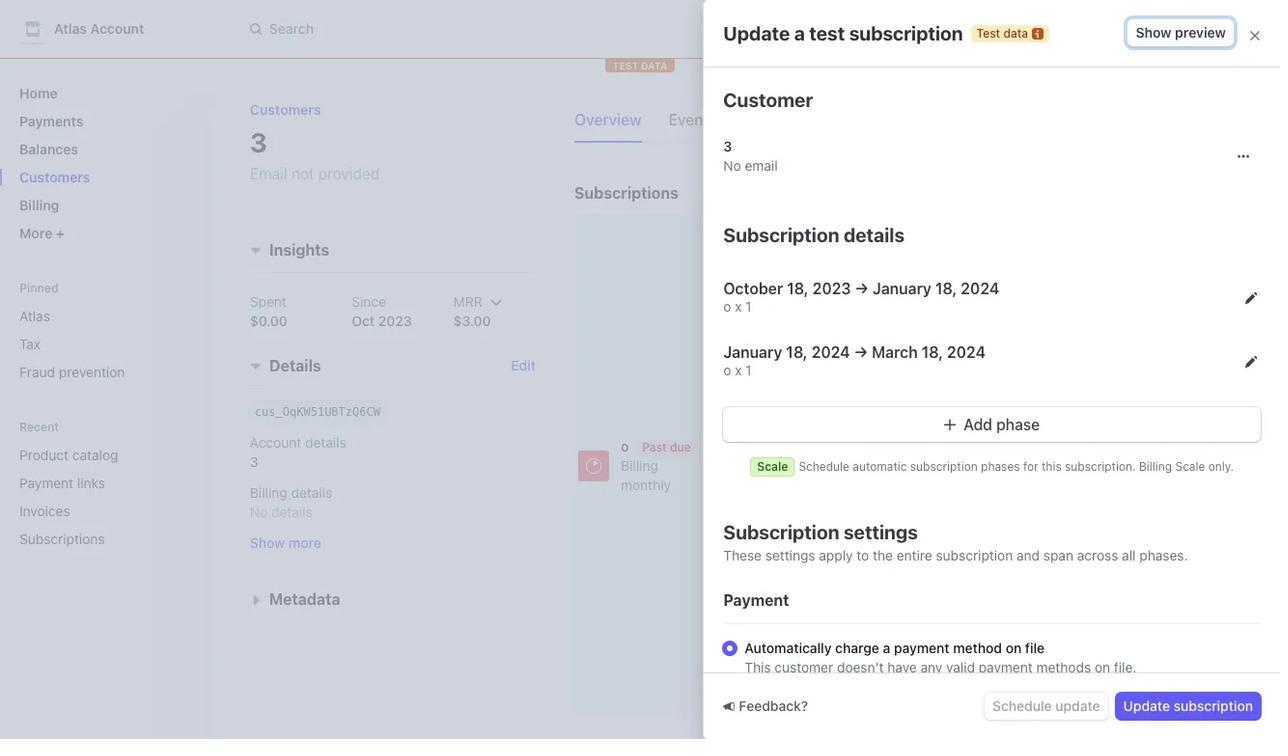 Task type: locate. For each thing, give the bounding box(es) containing it.
march
[[872, 344, 918, 361], [946, 577, 985, 594]]

billing link
[[12, 189, 196, 221]]

0 horizontal spatial 2023
[[378, 313, 412, 330]]

0 horizontal spatial january
[[723, 344, 782, 361]]

settings left apply
[[765, 547, 815, 564]]

pm up method
[[979, 610, 999, 627]]

→ inside october 18, 2023 → january 18, 2024 o x 1
[[855, 280, 869, 297]]

1 horizontal spatial payment
[[723, 592, 789, 609]]

3 down cus_oqkw51ubtzq6cw
[[250, 454, 258, 471]]

2024 inside october 18, 2023 → january 18, 2024 o x 1
[[961, 280, 1000, 297]]

2 subscription from the top
[[723, 521, 840, 544]]

1 vertical spatial january
[[723, 344, 782, 361]]

subscription inside subscription settings these settings apply to the entire subscription and span across all phases.
[[723, 521, 840, 544]]

0 vertical spatial account
[[90, 20, 144, 37]]

this right phases
[[1042, 460, 1062, 474]]

test left data
[[977, 26, 1000, 40]]

payments
[[19, 113, 83, 129]]

valid
[[946, 659, 975, 676]]

fraud prevention
[[19, 364, 125, 380]]

Search search field
[[238, 11, 783, 47]]

billing up show more
[[250, 485, 287, 502]]

core navigation links element
[[12, 77, 196, 249]]

update inside this update doesn't change anything about this subscription.
[[995, 451, 1039, 467]]

2 vertical spatial o
[[621, 438, 629, 454]]

1 vertical spatial pm
[[979, 610, 999, 627]]

update up customer
[[723, 22, 790, 44]]

a left test
[[794, 22, 805, 44]]

→ down october 18, 2023 → january 18, 2024 o x 1
[[854, 344, 868, 361]]

1 vertical spatial this
[[745, 659, 771, 676]]

0 horizontal spatial customers
[[19, 169, 90, 185]]

payment inside recent element
[[19, 475, 73, 491]]

add
[[964, 416, 993, 434]]

january down october
[[723, 344, 782, 361]]

test data
[[977, 26, 1028, 40]]

update subscription button
[[1116, 693, 1261, 720]]

0 horizontal spatial scale
[[757, 460, 788, 474]]

update for update subscription january 18, 2024 at 5:50 pm
[[946, 325, 993, 342]]

→
[[855, 280, 869, 297], [854, 344, 868, 361]]

payment up the any
[[894, 640, 950, 657]]

and
[[721, 111, 748, 128], [1017, 547, 1040, 564]]

payment links link
[[12, 467, 169, 499]]

and left "logs"
[[721, 111, 748, 128]]

details up october 18, 2023 → january 18, 2024 o x 1
[[844, 224, 905, 246]]

update inside button
[[1124, 698, 1170, 715]]

1 vertical spatial svg image
[[944, 419, 956, 431]]

0 horizontal spatial scheduled
[[770, 438, 828, 452]]

more
[[19, 225, 56, 241]]

1 horizontal spatial show
[[1136, 24, 1172, 41]]

18,
[[787, 280, 809, 297], [936, 280, 957, 297], [786, 344, 808, 361], [922, 344, 943, 361], [999, 363, 1017, 379], [989, 577, 1007, 594]]

2 pm from the top
[[979, 610, 999, 627]]

0 horizontal spatial payment
[[19, 475, 73, 491]]

1 vertical spatial doesn't
[[837, 659, 884, 676]]

tab list
[[575, 104, 809, 143]]

pm
[[979, 396, 999, 412], [979, 610, 999, 627]]

pm up add
[[979, 396, 999, 412]]

this down automatically
[[745, 659, 771, 676]]

1 vertical spatial subscription.
[[965, 484, 1046, 500]]

1 vertical spatial payment
[[723, 592, 789, 609]]

1 horizontal spatial on
[[1006, 640, 1022, 657]]

subscriptions down invoices
[[19, 531, 105, 547]]

march down cancel
[[946, 577, 985, 594]]

o for october
[[723, 298, 731, 315]]

o
[[723, 298, 731, 315], [723, 362, 731, 378], [621, 438, 629, 454]]

all
[[1122, 547, 1136, 564]]

schedule for schedule update
[[993, 698, 1052, 715]]

1 horizontal spatial scheduled
[[984, 269, 1059, 287]]

show left more
[[250, 535, 285, 552]]

scheduled up next invoice on nov 18
[[770, 438, 828, 452]]

invoice
[[751, 457, 794, 474]]

at up add phase button
[[982, 379, 995, 396]]

at up method
[[982, 594, 995, 610]]

not
[[291, 165, 314, 182]]

a inside automatically charge a payment method on file this customer doesn't have any valid payment methods on file.
[[883, 640, 891, 657]]

1 5:50 from the top
[[946, 396, 975, 412]]

1 vertical spatial 1
[[746, 362, 752, 378]]

0 vertical spatial this
[[965, 451, 992, 467]]

18, right october
[[787, 280, 809, 297]]

customers link
[[250, 101, 321, 118], [12, 161, 196, 193]]

and inside subscription settings these settings apply to the entire subscription and span across all phases.
[[1017, 547, 1040, 564]]

billing up more
[[19, 197, 59, 213]]

this right about
[[1062, 467, 1085, 484]]

→ inside january 18, 2024 → march 18, 2024 o x 1
[[854, 344, 868, 361]]

subscription. down phases
[[965, 484, 1046, 500]]

pm inside update subscription january 18, 2024 at 5:50 pm
[[979, 396, 999, 412]]

for $3.00
[[718, 457, 881, 493]]

january inside update subscription january 18, 2024 at 5:50 pm
[[946, 363, 996, 379]]

1 subscription from the top
[[723, 224, 840, 246]]

update inside update subscription january 18, 2024 at 5:50 pm
[[946, 325, 993, 342]]

0 vertical spatial payment
[[19, 475, 73, 491]]

feedback? button
[[723, 697, 808, 716]]

payment for payment links
[[19, 475, 73, 491]]

no inside account details 3 billing details no details
[[250, 504, 268, 521]]

a up have
[[883, 640, 891, 657]]

january
[[873, 280, 932, 297], [723, 344, 782, 361], [946, 363, 996, 379]]

18, inside 'cancel subscription march 18, 2024 at 5:50 pm'
[[989, 577, 1007, 594]]

x inside january 18, 2024 → march 18, 2024 o x 1
[[735, 362, 742, 378]]

1 vertical spatial scheduled
[[770, 438, 828, 452]]

18, down cancel
[[989, 577, 1007, 594]]

1 inside october 18, 2023 → january 18, 2024 o x 1
[[746, 298, 752, 315]]

add phase button
[[723, 407, 1261, 442]]

tax link
[[12, 328, 196, 360]]

0 vertical spatial pm
[[979, 396, 999, 412]]

january 18, 2024 → march 18, 2024 o x 1
[[723, 344, 986, 378]]

no left email
[[723, 157, 741, 174]]

1 vertical spatial o
[[723, 362, 731, 378]]

5:50 up method
[[946, 610, 975, 627]]

2 horizontal spatial january
[[946, 363, 996, 379]]

for right 18
[[864, 457, 881, 474]]

on left file
[[1006, 640, 1022, 657]]

customers link up more button
[[12, 161, 196, 193]]

2 scale from the left
[[1176, 460, 1205, 474]]

1 vertical spatial on
[[1006, 640, 1022, 657]]

0 vertical spatial settings
[[844, 521, 918, 544]]

0 vertical spatial →
[[855, 280, 869, 297]]

and left span
[[1017, 547, 1040, 564]]

schedule down methods
[[993, 698, 1052, 715]]

more button
[[12, 217, 196, 249]]

at for january
[[982, 379, 995, 396]]

product catalog link
[[12, 439, 169, 471]]

test
[[941, 20, 969, 37], [977, 26, 1000, 40]]

test left mode at the top of the page
[[941, 20, 969, 37]]

0 horizontal spatial settings
[[765, 547, 815, 564]]

next invoice on nov 18
[[718, 457, 860, 474]]

1 vertical spatial customers link
[[12, 161, 196, 193]]

update a test subscription
[[723, 22, 963, 44]]

update down manage
[[946, 325, 993, 342]]

0 horizontal spatial payment
[[894, 640, 950, 657]]

customers up email
[[250, 101, 321, 118]]

account down cus_oqkw51ubtzq6cw
[[250, 435, 301, 451]]

show inside button
[[250, 535, 285, 552]]

1 x from the top
[[735, 298, 742, 315]]

manage scheduled update list
[[563, 216, 1203, 720]]

for inside for $3.00
[[864, 457, 881, 474]]

customers down balances
[[19, 169, 90, 185]]

for
[[864, 457, 881, 474], [1023, 460, 1039, 474]]

recent navigation links element
[[0, 419, 211, 555]]

scheduled
[[984, 269, 1059, 287], [770, 438, 828, 452]]

payments link
[[12, 105, 196, 137]]

atlas inside 'link'
[[19, 308, 50, 324]]

0 vertical spatial svg image
[[1238, 151, 1249, 162]]

$3.00 down mrr
[[453, 313, 491, 330]]

developers
[[845, 20, 918, 37]]

3 up email
[[250, 126, 267, 158]]

due
[[670, 440, 691, 454]]

1 horizontal spatial 2023
[[813, 280, 851, 297]]

doesn't
[[1043, 451, 1090, 467], [837, 659, 884, 676]]

update up the next
[[726, 438, 767, 452]]

manage scheduled update
[[923, 269, 1113, 287]]

edit button
[[511, 357, 536, 376]]

5:50 inside 'cancel subscription march 18, 2024 at 5:50 pm'
[[946, 610, 975, 627]]

email
[[250, 165, 287, 182]]

customers link up email
[[250, 101, 321, 118]]

account up home "link"
[[90, 20, 144, 37]]

1 up update scheduled
[[746, 362, 752, 378]]

3 inside 3 no email
[[723, 138, 732, 154]]

0 horizontal spatial show
[[250, 535, 285, 552]]

scale down update scheduled
[[757, 460, 788, 474]]

svg image for 2024
[[1246, 356, 1257, 368]]

1 horizontal spatial no
[[723, 157, 741, 174]]

1 horizontal spatial this
[[1062, 467, 1085, 484]]

0 vertical spatial subscription.
[[1065, 460, 1136, 474]]

3 down events and logs
[[723, 138, 732, 154]]

1 vertical spatial march
[[946, 577, 985, 594]]

1 horizontal spatial payment
[[979, 659, 1033, 676]]

0 vertical spatial schedule
[[799, 460, 850, 474]]

1 horizontal spatial customers
[[250, 101, 321, 118]]

$3.00
[[453, 313, 491, 330], [718, 476, 755, 493]]

→ down the subscription details
[[855, 280, 869, 297]]

show for show more
[[250, 535, 285, 552]]

this down add
[[965, 451, 992, 467]]

1 vertical spatial subscriptions
[[19, 531, 105, 547]]

1 vertical spatial show
[[250, 535, 285, 552]]

1 horizontal spatial settings
[[844, 521, 918, 544]]

1 vertical spatial at
[[982, 594, 995, 610]]

billing inside account details 3 billing details no details
[[250, 485, 287, 502]]

events and logs
[[669, 111, 782, 128]]

subscription details
[[723, 224, 905, 246]]

customers 3 email not provided
[[250, 101, 380, 182]]

0 horizontal spatial march
[[872, 344, 918, 361]]

update down the close button
[[1124, 698, 1170, 715]]

recent element
[[0, 439, 211, 555]]

doesn't inside automatically charge a payment method on file this customer doesn't have any valid payment methods on file.
[[837, 659, 884, 676]]

next
[[718, 457, 747, 474]]

subscription down cancel
[[946, 559, 1026, 575]]

on
[[798, 457, 814, 474], [1006, 640, 1022, 657], [1095, 659, 1110, 676]]

january up add
[[946, 363, 996, 379]]

0 vertical spatial no
[[723, 157, 741, 174]]

$3.00 down the next
[[718, 476, 755, 493]]

march down october 18, 2023 → january 18, 2024 o x 1
[[872, 344, 918, 361]]

subscription down the close button
[[1174, 698, 1253, 715]]

subscription inside update subscription button
[[1174, 698, 1253, 715]]

atlas inside button
[[54, 20, 87, 37]]

5:50 up add
[[946, 396, 975, 412]]

o inside manage scheduled update list
[[621, 438, 629, 454]]

0 horizontal spatial for
[[864, 457, 881, 474]]

anything
[[965, 467, 1019, 484]]

subscription up these in the bottom of the page
[[723, 521, 840, 544]]

about
[[1023, 467, 1058, 484]]

scale left 'only.'
[[1176, 460, 1205, 474]]

2 x from the top
[[735, 362, 742, 378]]

0 horizontal spatial test
[[941, 20, 969, 37]]

show left preview
[[1136, 24, 1172, 41]]

2023 inside since oct 2023
[[378, 313, 412, 330]]

0 horizontal spatial customers link
[[12, 161, 196, 193]]

payment down method
[[979, 659, 1033, 676]]

schedule
[[799, 460, 850, 474], [993, 698, 1052, 715]]

1 vertical spatial no
[[250, 504, 268, 521]]

0 vertical spatial x
[[735, 298, 742, 315]]

0 horizontal spatial subscriptions
[[19, 531, 105, 547]]

1 vertical spatial atlas
[[19, 308, 50, 324]]

1 horizontal spatial and
[[1017, 547, 1040, 564]]

this inside this update doesn't change anything about this subscription.
[[1062, 467, 1085, 484]]

2 at from the top
[[982, 594, 995, 610]]

settings up "the"
[[844, 521, 918, 544]]

scheduled right manage
[[984, 269, 1059, 287]]

1 horizontal spatial doesn't
[[1043, 451, 1090, 467]]

test for test data
[[977, 26, 1000, 40]]

svg image
[[1246, 293, 1257, 304], [944, 419, 956, 431]]

cus_oqkw51ubtzq6cw
[[255, 406, 380, 419]]

18, up add phase
[[999, 363, 1017, 379]]

at inside 'cancel subscription march 18, 2024 at 5:50 pm'
[[982, 594, 995, 610]]

update inside button
[[1056, 698, 1100, 715]]

account
[[90, 20, 144, 37], [250, 435, 301, 451]]

mode
[[972, 20, 1008, 37]]

1 1 from the top
[[746, 298, 752, 315]]

1 vertical spatial and
[[1017, 547, 1040, 564]]

1 horizontal spatial march
[[946, 577, 985, 594]]

0 horizontal spatial this
[[745, 659, 771, 676]]

2 5:50 from the top
[[946, 610, 975, 627]]

any
[[921, 659, 943, 676]]

0 vertical spatial customers link
[[250, 101, 321, 118]]

0 vertical spatial at
[[982, 379, 995, 396]]

a
[[794, 22, 805, 44], [883, 640, 891, 657]]

subscription for subscription settings these settings apply to the entire subscription and span across all phases.
[[723, 521, 840, 544]]

1 horizontal spatial subscriptions
[[575, 184, 679, 202]]

0 horizontal spatial svg image
[[944, 419, 956, 431]]

1 horizontal spatial atlas
[[54, 20, 87, 37]]

billing
[[19, 197, 59, 213], [621, 457, 658, 474], [1139, 460, 1172, 474], [250, 485, 287, 502]]

o inside january 18, 2024 → march 18, 2024 o x 1
[[723, 362, 731, 378]]

0 vertical spatial 1
[[746, 298, 752, 315]]

subscriptions down overview button
[[575, 184, 679, 202]]

1 vertical spatial 2023
[[378, 313, 412, 330]]

payment down these in the bottom of the page
[[723, 592, 789, 609]]

2023 inside october 18, 2023 → january 18, 2024 o x 1
[[813, 280, 851, 297]]

1 horizontal spatial customers link
[[250, 101, 321, 118]]

0 vertical spatial atlas
[[54, 20, 87, 37]]

balances
[[19, 141, 78, 157]]

1 vertical spatial svg image
[[1246, 356, 1257, 368]]

subscription up october
[[723, 224, 840, 246]]

at inside update subscription january 18, 2024 at 5:50 pm
[[982, 379, 995, 396]]

billing inside billing monthly
[[621, 457, 658, 474]]

settings
[[844, 521, 918, 544], [765, 547, 815, 564]]

1 horizontal spatial $3.00
[[718, 476, 755, 493]]

0 vertical spatial o
[[723, 298, 731, 315]]

1 horizontal spatial test
[[977, 26, 1000, 40]]

1 pm from the top
[[979, 396, 999, 412]]

update
[[1062, 269, 1113, 287], [995, 451, 1039, 467], [1056, 698, 1100, 715]]

have
[[888, 659, 917, 676]]

1 vertical spatial customers
[[19, 169, 90, 185]]

0 vertical spatial subscriptions
[[575, 184, 679, 202]]

2 1 from the top
[[746, 362, 752, 378]]

schedule right invoice
[[799, 460, 850, 474]]

0 vertical spatial subscription
[[723, 224, 840, 246]]

span
[[1044, 547, 1074, 564]]

scheduled for manage
[[984, 269, 1059, 287]]

data
[[1004, 26, 1028, 40]]

0 vertical spatial 2023
[[813, 280, 851, 297]]

events and logs button
[[669, 104, 793, 143]]

1 horizontal spatial account
[[250, 435, 301, 451]]

0 vertical spatial scheduled
[[984, 269, 1059, 287]]

1 down october
[[746, 298, 752, 315]]

1 horizontal spatial a
[[883, 640, 891, 657]]

subscription right entire
[[936, 547, 1013, 564]]

this
[[965, 451, 992, 467], [745, 659, 771, 676]]

payment up invoices
[[19, 475, 73, 491]]

pm inside 'cancel subscription march 18, 2024 at 5:50 pm'
[[979, 610, 999, 627]]

0 horizontal spatial no
[[250, 504, 268, 521]]

no up show more
[[250, 504, 268, 521]]

details up show more
[[271, 504, 313, 521]]

show for show preview
[[1136, 24, 1172, 41]]

schedule update button
[[985, 693, 1108, 720]]

fraud
[[19, 364, 55, 380]]

2023 right oct
[[378, 313, 412, 330]]

5:50
[[946, 396, 975, 412], [946, 610, 975, 627]]

atlas for atlas account
[[54, 20, 87, 37]]

0 horizontal spatial on
[[798, 457, 814, 474]]

the
[[873, 547, 893, 564]]

subscriptions
[[575, 184, 679, 202], [19, 531, 105, 547]]

0 vertical spatial customers
[[250, 101, 321, 118]]

for right phases
[[1023, 460, 1039, 474]]

on left file.
[[1095, 659, 1110, 676]]

search
[[269, 20, 314, 37]]

3 no email
[[723, 138, 778, 174]]

0 horizontal spatial subscription.
[[965, 484, 1046, 500]]

o inside october 18, 2023 → january 18, 2024 o x 1
[[723, 298, 731, 315]]

→ for january
[[855, 280, 869, 297]]

svg image
[[1238, 151, 1249, 162], [1246, 356, 1257, 368]]

2023 for oct
[[378, 313, 412, 330]]

balances link
[[12, 133, 196, 165]]

billing up monthly
[[621, 457, 658, 474]]

cus_oqkw51ubtzq6cw button
[[255, 402, 380, 421]]

subscription down add
[[910, 460, 978, 474]]

subscription. right about
[[1065, 460, 1136, 474]]

1 inside january 18, 2024 → march 18, 2024 o x 1
[[746, 362, 752, 378]]

on left nov
[[798, 457, 814, 474]]

update for this update doesn't change anything about this subscription.
[[995, 451, 1039, 467]]

account inside button
[[90, 20, 144, 37]]

0 vertical spatial march
[[872, 344, 918, 361]]

show
[[1136, 24, 1172, 41], [250, 535, 285, 552]]

update for schedule update
[[1056, 698, 1100, 715]]

x for january
[[735, 362, 742, 378]]

across
[[1077, 547, 1118, 564]]

2 vertical spatial january
[[946, 363, 996, 379]]

1 vertical spatial account
[[250, 435, 301, 451]]

phase
[[996, 416, 1040, 434]]

0 vertical spatial a
[[794, 22, 805, 44]]

at
[[982, 379, 995, 396], [982, 594, 995, 610]]

1 at from the top
[[982, 379, 995, 396]]

atlas for atlas
[[19, 308, 50, 324]]

january up january 18, 2024 → march 18, 2024 o x 1
[[873, 280, 932, 297]]

1 horizontal spatial january
[[873, 280, 932, 297]]

doesn't down "charge"
[[837, 659, 884, 676]]

1 scale from the left
[[757, 460, 788, 474]]

3
[[250, 126, 267, 158], [723, 138, 732, 154], [250, 454, 258, 471]]

atlas down pinned
[[19, 308, 50, 324]]

0 vertical spatial 5:50
[[946, 396, 975, 412]]

x inside october 18, 2023 → january 18, 2024 o x 1
[[735, 298, 742, 315]]

1 horizontal spatial schedule
[[993, 698, 1052, 715]]

schedule inside schedule update button
[[993, 698, 1052, 715]]

customers inside customers 3 email not provided
[[250, 101, 321, 118]]

atlas up home at the left
[[54, 20, 87, 37]]

2023 down the subscription details
[[813, 280, 851, 297]]

3 inside customers 3 email not provided
[[250, 126, 267, 158]]

account inside account details 3 billing details no details
[[250, 435, 301, 451]]

doesn't left change
[[1043, 451, 1090, 467]]

subscriptions link
[[12, 523, 169, 555]]

edit
[[511, 358, 536, 374]]

subscription right test
[[849, 22, 963, 44]]

1 vertical spatial x
[[735, 362, 742, 378]]

2 horizontal spatial on
[[1095, 659, 1110, 676]]

customers inside core navigation links element
[[19, 169, 90, 185]]

march inside january 18, 2024 → march 18, 2024 o x 1
[[872, 344, 918, 361]]

1 horizontal spatial for
[[1023, 460, 1039, 474]]

5:50 inside update subscription january 18, 2024 at 5:50 pm
[[946, 396, 975, 412]]



Task type: vqa. For each thing, say whether or not it's contained in the screenshot.
x
yes



Task type: describe. For each thing, give the bounding box(es) containing it.
$3.00 inside for $3.00
[[718, 476, 755, 493]]

customer
[[723, 89, 813, 111]]

cancel subscription march 18, 2024 at 5:50 pm
[[946, 540, 1026, 627]]

subscription for subscription details
[[723, 224, 840, 246]]

pm for march
[[979, 610, 999, 627]]

tax
[[19, 336, 41, 352]]

18, up update subscription january 18, 2024 at 5:50 pm on the right of the page
[[936, 280, 957, 297]]

subscription. inside this update doesn't change anything about this subscription.
[[965, 484, 1046, 500]]

update for update scheduled
[[726, 438, 767, 452]]

show more button
[[250, 534, 321, 554]]

1 for january 18, 2024
[[746, 362, 752, 378]]

pinned element
[[12, 300, 196, 388]]

monthly
[[621, 476, 671, 493]]

test
[[809, 22, 845, 44]]

update subscription january 18, 2024 at 5:50 pm
[[946, 325, 1026, 412]]

5:50 for march 18, 2024 at 5:50 pm
[[946, 610, 975, 627]]

oct
[[352, 313, 375, 330]]

march inside 'cancel subscription march 18, 2024 at 5:50 pm'
[[946, 577, 985, 594]]

2 vertical spatial on
[[1095, 659, 1110, 676]]

18, down october 18, 2023 → january 18, 2024 o x 1
[[786, 344, 808, 361]]

customers for customers 3 email not provided
[[250, 101, 321, 118]]

subscription settings these settings apply to the entire subscription and span across all phases.
[[723, 521, 1188, 564]]

18
[[846, 457, 860, 474]]

2024 inside 'cancel subscription march 18, 2024 at 5:50 pm'
[[946, 594, 979, 610]]

details button
[[242, 347, 321, 378]]

developers link
[[837, 14, 926, 44]]

doesn't inside this update doesn't change anything about this subscription.
[[1043, 451, 1090, 467]]

$0.00
[[250, 313, 287, 330]]

customer
[[775, 659, 833, 676]]

at for march
[[982, 594, 995, 610]]

scheduled for update
[[770, 438, 828, 452]]

test data
[[613, 60, 668, 71]]

1 vertical spatial payment
[[979, 659, 1033, 676]]

cancel
[[946, 540, 990, 556]]

method
[[953, 640, 1002, 657]]

pinned
[[19, 281, 59, 295]]

svg image inside add phase button
[[944, 419, 956, 431]]

overview button
[[575, 104, 653, 143]]

past
[[642, 440, 667, 454]]

on inside manage scheduled update list
[[798, 457, 814, 474]]

catalog
[[72, 447, 118, 463]]

data
[[641, 60, 668, 71]]

test for test mode
[[941, 20, 969, 37]]

this inside automatically charge a payment method on file this customer doesn't have any valid payment methods on file.
[[745, 659, 771, 676]]

overview
[[575, 111, 642, 128]]

schedule update
[[993, 698, 1100, 715]]

these
[[723, 547, 762, 564]]

product
[[19, 447, 69, 463]]

close button
[[1128, 661, 1180, 688]]

methods
[[1037, 659, 1091, 676]]

update for update a test subscription
[[723, 22, 790, 44]]

subscription up add phase button
[[946, 345, 1026, 361]]

o for january
[[723, 362, 731, 378]]

18, left update subscription january 18, 2024 at 5:50 pm on the right of the page
[[922, 344, 943, 361]]

billing monthly
[[621, 457, 671, 493]]

automatically charge a payment method on file this customer doesn't have any valid payment methods on file.
[[745, 640, 1137, 676]]

payment for payment
[[723, 592, 789, 609]]

1 vertical spatial settings
[[765, 547, 815, 564]]

3 inside account details 3 billing details no details
[[250, 454, 258, 471]]

apply
[[819, 547, 853, 564]]

links
[[77, 475, 105, 491]]

phases
[[981, 460, 1020, 474]]

insights button
[[242, 231, 329, 262]]

0 horizontal spatial this
[[1042, 460, 1062, 474]]

5:50 for january 18, 2024 at 5:50 pm
[[946, 396, 975, 412]]

2023 for 18,
[[813, 280, 851, 297]]

email
[[745, 157, 778, 174]]

invoices link
[[12, 495, 169, 527]]

change
[[1093, 451, 1139, 467]]

test mode
[[941, 20, 1008, 37]]

details up more
[[291, 485, 332, 502]]

18, inside update subscription january 18, 2024 at 5:50 pm
[[999, 363, 1017, 379]]

update subscription
[[1124, 698, 1253, 715]]

january inside january 18, 2024 → march 18, 2024 o x 1
[[723, 344, 782, 361]]

0 vertical spatial update
[[1062, 269, 1113, 287]]

details
[[269, 358, 321, 375]]

update for update subscription
[[1124, 698, 1170, 715]]

prevention
[[59, 364, 125, 380]]

schedule for schedule automatic subscription phases for this subscription. billing scale only.
[[799, 460, 850, 474]]

product catalog
[[19, 447, 118, 463]]

home
[[19, 85, 58, 101]]

subscription inside subscription settings these settings apply to the entire subscription and span across all phases.
[[936, 547, 1013, 564]]

pm for january
[[979, 396, 999, 412]]

entire
[[897, 547, 932, 564]]

file
[[1025, 640, 1045, 657]]

october
[[723, 280, 783, 297]]

account details 3 billing details no details
[[250, 435, 346, 521]]

add phase
[[964, 416, 1040, 434]]

payment links
[[19, 475, 105, 491]]

1 horizontal spatial subscription.
[[1065, 460, 1136, 474]]

2024 inside update subscription january 18, 2024 at 5:50 pm
[[946, 379, 979, 396]]

x for october
[[735, 298, 742, 315]]

close
[[1136, 666, 1172, 683]]

events
[[669, 111, 717, 128]]

billing inside core navigation links element
[[19, 197, 59, 213]]

fraud prevention link
[[12, 356, 196, 388]]

atlas account button
[[19, 15, 164, 42]]

october 18, 2023 → january 18, 2024 o x 1
[[723, 280, 1000, 315]]

tab list containing overview
[[575, 104, 809, 143]]

insights
[[269, 242, 329, 259]]

only.
[[1209, 460, 1234, 474]]

atlas account
[[54, 20, 144, 37]]

nov
[[817, 457, 842, 474]]

to
[[857, 547, 869, 564]]

test
[[613, 60, 639, 71]]

spent
[[250, 294, 287, 310]]

more
[[289, 535, 321, 552]]

and inside button
[[721, 111, 748, 128]]

svg image for email
[[1238, 151, 1249, 162]]

0 vertical spatial payment
[[894, 640, 950, 657]]

→ for march
[[854, 344, 868, 361]]

customers for customers
[[19, 169, 90, 185]]

recent
[[19, 420, 59, 434]]

show preview
[[1136, 24, 1226, 41]]

this update doesn't change anything about this subscription.
[[965, 451, 1139, 500]]

details down cus_oqkw51ubtzq6cw
[[305, 435, 346, 451]]

1 for october 18, 2023
[[746, 298, 752, 315]]

january inside october 18, 2023 → january 18, 2024 o x 1
[[873, 280, 932, 297]]

this inside this update doesn't change anything about this subscription.
[[965, 451, 992, 467]]

home link
[[12, 77, 196, 109]]

0 vertical spatial $3.00
[[453, 313, 491, 330]]

since
[[352, 294, 386, 310]]

manage
[[923, 269, 980, 287]]

subscriptions inside recent element
[[19, 531, 105, 547]]

billing right change
[[1139, 460, 1172, 474]]

0 vertical spatial svg image
[[1246, 293, 1257, 304]]

pinned navigation links element
[[12, 280, 196, 388]]

spent $0.00
[[250, 294, 287, 330]]

no inside 3 no email
[[723, 157, 741, 174]]

0 horizontal spatial a
[[794, 22, 805, 44]]



